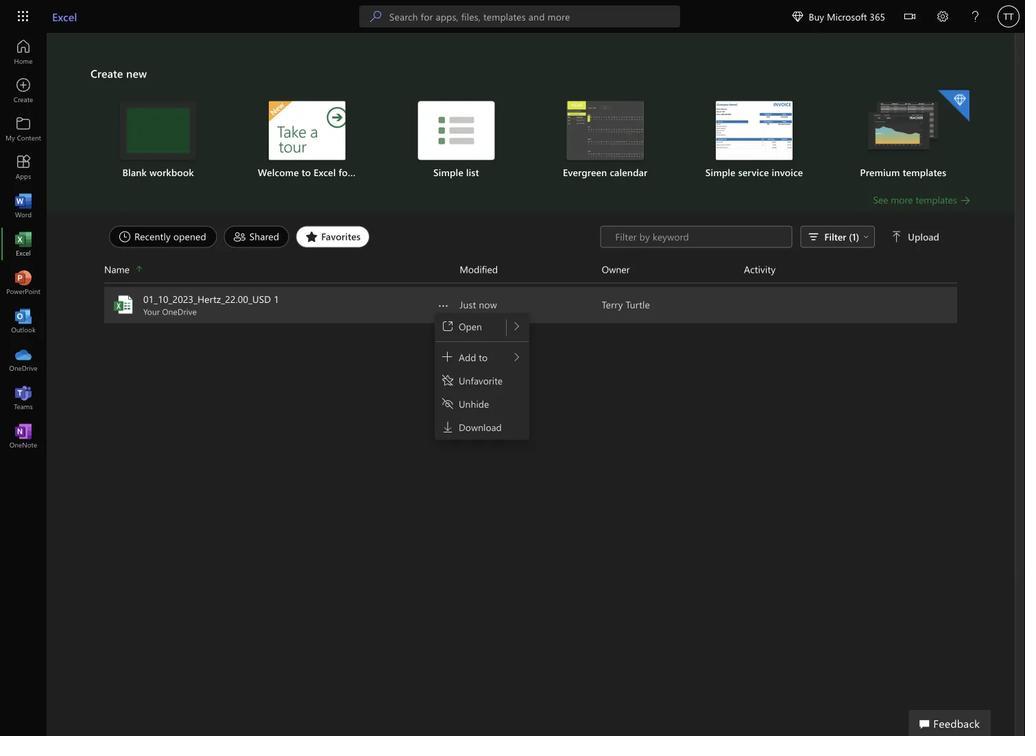 Task type: locate. For each thing, give the bounding box(es) containing it.
1 simple from the left
[[433, 166, 464, 179]]

tab list inside the create new 'main content'
[[106, 226, 600, 248]]

tab list
[[106, 226, 600, 248]]

unhide
[[459, 398, 489, 410]]

premium templates
[[860, 166, 947, 179]]

excel image down word image
[[16, 237, 30, 251]]

welcome
[[258, 166, 299, 179]]

shared
[[250, 230, 279, 243]]

opened
[[173, 230, 206, 243]]

add to menu item
[[437, 346, 527, 368]]

see more templates button
[[873, 193, 971, 207]]

0 horizontal spatial excel
[[52, 9, 77, 24]]

row inside the create new 'main content'
[[104, 262, 958, 284]]

row containing name
[[104, 262, 958, 284]]

to
[[302, 166, 311, 179], [479, 351, 488, 364]]

list inside the create new 'main content'
[[91, 89, 971, 193]]

recently opened
[[134, 230, 206, 243]]

0 vertical spatial to
[[302, 166, 311, 179]]

calendar
[[610, 166, 648, 179]]

your
[[143, 306, 160, 317]]

create image
[[16, 84, 30, 97]]

home image
[[16, 45, 30, 59]]

modified button
[[460, 262, 602, 277]]

simple inside 'element'
[[433, 166, 464, 179]]

list
[[466, 166, 479, 179]]

menu
[[437, 316, 527, 438]]

excel image
[[16, 237, 30, 251], [112, 294, 134, 316]]

evergreen calendar
[[563, 166, 648, 179]]

create
[[91, 66, 123, 81]]

apps image
[[16, 161, 30, 174]]

simple for simple list
[[433, 166, 464, 179]]

none search field inside excel banner
[[359, 5, 680, 27]]

just
[[460, 298, 476, 311]]

feedback button
[[909, 711, 991, 737]]

list containing blank workbook
[[91, 89, 971, 193]]

templates
[[903, 166, 947, 179], [916, 193, 958, 206]]


[[864, 234, 869, 240]]

see
[[873, 193, 889, 206]]

navigation
[[0, 33, 47, 455]]

row
[[104, 262, 958, 284]]

None search field
[[359, 5, 680, 27]]

simple left service
[[706, 166, 736, 179]]

simple service invoice
[[706, 166, 803, 179]]

simple
[[433, 166, 464, 179], [706, 166, 736, 179]]

open group
[[437, 316, 527, 337]]

for
[[339, 166, 352, 179]]

excel banner
[[0, 0, 1026, 35]]

simple left list
[[433, 166, 464, 179]]

1 horizontal spatial excel
[[314, 166, 336, 179]]

2 simple from the left
[[706, 166, 736, 179]]

invoice
[[772, 166, 803, 179]]

to right welcome
[[302, 166, 311, 179]]

terry
[[602, 298, 623, 311]]

unhide menu item
[[437, 393, 527, 415]]

now
[[479, 298, 497, 311]]

owner button
[[602, 262, 744, 277]]

1 horizontal spatial to
[[479, 351, 488, 364]]

0 horizontal spatial to
[[302, 166, 311, 179]]

to right add in the top left of the page
[[479, 351, 488, 364]]

open menu item
[[437, 316, 506, 337]]

1 vertical spatial excel
[[314, 166, 336, 179]]

shared element
[[224, 226, 289, 248]]

1 vertical spatial templates
[[916, 193, 958, 206]]

tab list containing recently opened
[[106, 226, 600, 248]]

add to
[[459, 351, 488, 364]]

templates right more
[[916, 193, 958, 206]]

1 vertical spatial excel image
[[112, 294, 134, 316]]

templates up see more templates button
[[903, 166, 947, 179]]

1 horizontal spatial excel image
[[112, 294, 134, 316]]

1 horizontal spatial simple
[[706, 166, 736, 179]]

simple service invoice image
[[716, 101, 793, 160]]

 upload
[[892, 230, 940, 243]]

0 horizontal spatial simple
[[433, 166, 464, 179]]

evergreen calendar element
[[539, 101, 672, 179]]

onenote image
[[16, 429, 30, 443]]

Filter by keyword text field
[[614, 230, 785, 244]]

excel
[[52, 9, 77, 24], [314, 166, 336, 179]]

the
[[354, 166, 369, 179]]

onedrive
[[162, 306, 197, 317]]

simple service invoice element
[[688, 101, 821, 179]]

name 01_10_2023_hertz_22.00_usd 1 cell
[[104, 293, 460, 317]]

templates inside button
[[916, 193, 958, 206]]

premium templates diamond image
[[938, 90, 970, 122]]

menu containing open
[[437, 316, 527, 438]]

0 vertical spatial excel
[[52, 9, 77, 24]]

modified
[[460, 263, 498, 276]]

0 horizontal spatial excel image
[[16, 237, 30, 251]]

simple for simple service invoice
[[706, 166, 736, 179]]

onedrive image
[[16, 353, 30, 366]]

to inside menu item
[[479, 351, 488, 364]]

terry turtle
[[602, 298, 650, 311]]

blank workbook
[[122, 166, 194, 179]]

simple list element
[[390, 101, 523, 179]]

name button
[[104, 262, 460, 277]]

365
[[870, 10, 886, 23]]

 button
[[894, 0, 927, 35]]

1 vertical spatial to
[[479, 351, 488, 364]]

to inside the create new 'main content'
[[302, 166, 311, 179]]

welcome to excel for the web image
[[269, 101, 346, 160]]

list
[[91, 89, 971, 193]]

blank workbook element
[[92, 101, 225, 179]]

excel image left your
[[112, 294, 134, 316]]



Task type: describe. For each thing, give the bounding box(es) containing it.
upload
[[908, 230, 940, 243]]

my content image
[[16, 122, 30, 136]]

tt
[[1004, 11, 1014, 22]]

0 vertical spatial excel image
[[16, 237, 30, 251]]

powerpoint image
[[16, 276, 30, 289]]

name
[[104, 263, 130, 276]]

add
[[459, 351, 476, 364]]

owner
[[602, 263, 630, 276]]

simple list
[[433, 166, 479, 179]]

workbook
[[150, 166, 194, 179]]

see more templates
[[873, 193, 958, 206]]

shared tab
[[221, 226, 293, 248]]

just now
[[460, 298, 497, 311]]


[[892, 232, 903, 242]]

buy
[[809, 10, 825, 23]]

service
[[739, 166, 769, 179]]

excel inside banner
[[52, 9, 77, 24]]


[[905, 11, 916, 22]]

blank
[[122, 166, 147, 179]]

feedback
[[934, 716, 980, 731]]

recently opened tab
[[106, 226, 221, 248]]

Search box. Suggestions appear as you type. search field
[[390, 5, 680, 27]]

displaying 1 out of 5 files. status
[[600, 226, 943, 248]]

welcome to excel for the web
[[258, 166, 390, 179]]

 buy microsoft 365
[[793, 10, 886, 23]]

01_10_2023_hertz_22.00_usd 1 your onedrive
[[143, 293, 279, 317]]

welcome to excel for the web element
[[241, 101, 390, 179]]

web
[[371, 166, 390, 179]]

open
[[459, 320, 482, 333]]

01_10_2023_hertz_22.00_usd
[[143, 293, 271, 306]]


[[793, 11, 804, 22]]

tt button
[[993, 0, 1026, 33]]

recently opened element
[[109, 226, 217, 248]]

unfavorite menu item
[[437, 370, 527, 392]]

filter (1) 
[[825, 230, 869, 243]]

create new main content
[[47, 33, 1015, 323]]

favorites element
[[296, 226, 370, 248]]

recently
[[134, 230, 171, 243]]

microsoft
[[827, 10, 867, 23]]

to for welcome
[[302, 166, 311, 179]]

word image
[[16, 199, 30, 213]]

download
[[459, 421, 502, 434]]

premium templates image
[[865, 101, 942, 155]]

premium templates element
[[837, 90, 970, 179]]

excel image inside name 01_10_2023_hertz_22.00_usd 1 cell
[[112, 294, 134, 316]]

premium
[[860, 166, 900, 179]]

evergreen calendar image
[[567, 101, 644, 160]]

new
[[126, 66, 147, 81]]

excel inside list
[[314, 166, 336, 179]]

favorites tab
[[293, 226, 373, 248]]

more
[[891, 193, 913, 206]]

favorites
[[321, 230, 361, 243]]

activity, column 4 of 4 column header
[[744, 262, 958, 277]]

1
[[274, 293, 279, 306]]

outlook image
[[16, 314, 30, 328]]

(1)
[[849, 230, 860, 243]]

download menu item
[[437, 416, 527, 438]]

to for add
[[479, 351, 488, 364]]

evergreen
[[563, 166, 607, 179]]

0 vertical spatial templates
[[903, 166, 947, 179]]

teams image
[[16, 391, 30, 405]]

turtle
[[626, 298, 650, 311]]

unfavorite
[[459, 374, 503, 387]]

simple list image
[[418, 101, 495, 160]]

create new
[[91, 66, 147, 81]]

filter
[[825, 230, 847, 243]]

activity
[[744, 263, 776, 276]]



Task type: vqa. For each thing, say whether or not it's contained in the screenshot.
NATURE ECOLOGY EDUCATION PHOTO PRESENTATION 'element'
no



